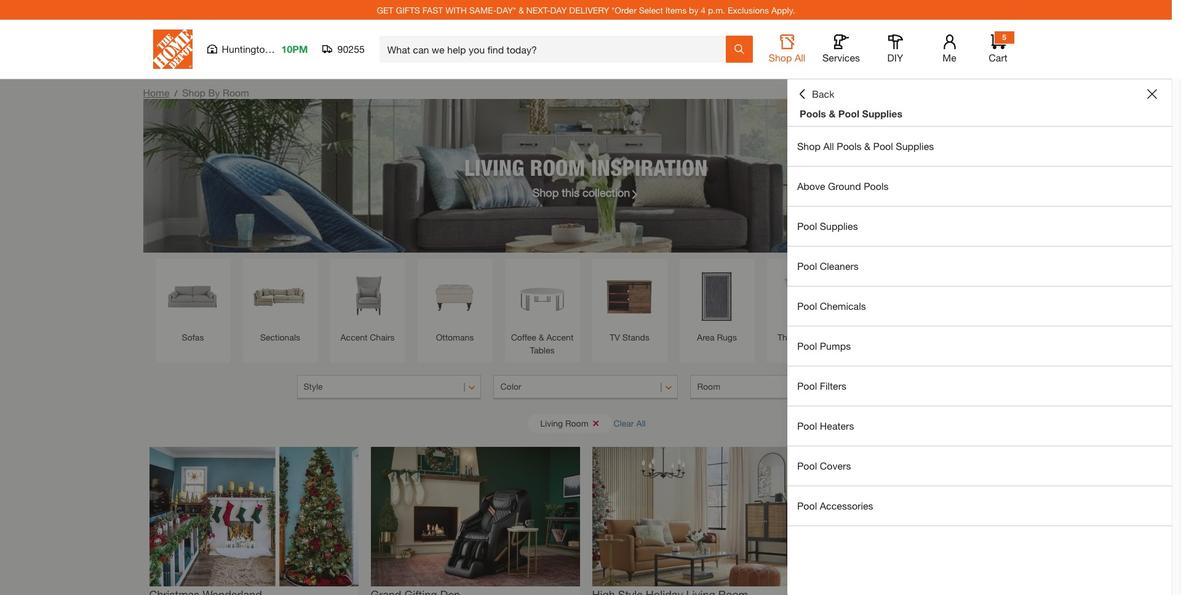 Task type: locate. For each thing, give the bounding box(es) containing it.
day*
[[497, 5, 516, 15]]

room button
[[691, 375, 876, 400]]

& right the day* at the top of page
[[519, 5, 524, 15]]

pool cleaners link
[[788, 247, 1173, 286]]

above
[[798, 180, 826, 192]]

all up back button on the top right of page
[[795, 52, 806, 63]]

0 horizontal spatial pools
[[800, 108, 827, 119]]

& up tables
[[539, 332, 545, 343]]

all
[[795, 52, 806, 63], [824, 140, 835, 152], [637, 418, 646, 429]]

& down pools & pool supplies
[[865, 140, 871, 152]]

1 accent from the left
[[341, 332, 368, 343]]

1 vertical spatial supplies
[[896, 140, 935, 152]]

2 vertical spatial all
[[637, 418, 646, 429]]

accent chairs link
[[336, 265, 399, 344]]

4
[[701, 5, 706, 15]]

all for shop all
[[795, 52, 806, 63]]

pool cleaners
[[798, 260, 859, 272]]

sectionals image
[[249, 265, 312, 328]]

the home depot logo image
[[153, 30, 192, 69]]

accent left chairs
[[341, 332, 368, 343]]

heaters
[[820, 420, 855, 432]]

1 vertical spatial living
[[541, 418, 563, 429]]

pool heaters link
[[788, 407, 1173, 446]]

0 vertical spatial supplies
[[863, 108, 903, 119]]

pools down back button on the top right of page
[[800, 108, 827, 119]]

shop all
[[769, 52, 806, 63]]

collection
[[583, 186, 631, 199]]

gifts
[[396, 5, 420, 15]]

2 accent from the left
[[547, 332, 574, 343]]

area
[[697, 332, 715, 343]]

pool left heaters
[[798, 420, 818, 432]]

me button
[[930, 34, 970, 64]]

pool left covers
[[798, 460, 818, 472]]

style
[[304, 382, 323, 392]]

room down area at the right of page
[[698, 382, 721, 392]]

services
[[823, 52, 861, 63]]

pool left filters
[[798, 380, 818, 392]]

diy
[[888, 52, 904, 63]]

me
[[943, 52, 957, 63]]

0 vertical spatial all
[[795, 52, 806, 63]]

shop left this
[[533, 186, 559, 199]]

shop all pools & pool supplies
[[798, 140, 935, 152]]

room up this
[[530, 154, 586, 181]]

clear
[[614, 418, 634, 429]]

shop inside 'link'
[[798, 140, 821, 152]]

p.m.
[[708, 5, 726, 15]]

style button
[[297, 375, 482, 400]]

pumps
[[820, 340, 851, 352]]

2 vertical spatial supplies
[[820, 220, 859, 232]]

clear all
[[614, 418, 646, 429]]

& inside 'link'
[[865, 140, 871, 152]]

pool left the accessories
[[798, 500, 818, 512]]

clear all button
[[614, 412, 646, 435]]

home
[[143, 87, 170, 98]]

90255 button
[[323, 43, 365, 55]]

living for living room
[[541, 418, 563, 429]]

0 vertical spatial pools
[[800, 108, 827, 119]]

2 vertical spatial pools
[[864, 180, 889, 192]]

all down pools & pool supplies
[[824, 140, 835, 152]]

pool left cleaners
[[798, 260, 818, 272]]

shop up the 'above'
[[798, 140, 821, 152]]

pool
[[839, 108, 860, 119], [874, 140, 894, 152], [798, 220, 818, 232], [798, 260, 818, 272], [798, 300, 818, 312], [798, 340, 818, 352], [798, 380, 818, 392], [798, 420, 818, 432], [798, 460, 818, 472], [798, 500, 818, 512]]

shop inside button
[[769, 52, 793, 63]]

& down back
[[829, 108, 836, 119]]

room right by
[[223, 87, 249, 98]]

all right clear
[[637, 418, 646, 429]]

pool for pool covers
[[798, 460, 818, 472]]

pool inside 'link'
[[798, 420, 818, 432]]

What can we help you find today? search field
[[387, 36, 725, 62]]

menu
[[788, 127, 1173, 527]]

0 vertical spatial living
[[465, 154, 525, 181]]

cart 5
[[989, 33, 1008, 63]]

area rugs image
[[686, 265, 749, 328]]

shop right / at the left top of page
[[182, 87, 206, 98]]

shop all button
[[768, 34, 807, 64]]

room
[[223, 87, 249, 98], [530, 154, 586, 181], [698, 382, 721, 392], [566, 418, 589, 429]]

rugs
[[717, 332, 737, 343]]

tv stands link
[[599, 265, 661, 344]]

menu containing shop all pools & pool supplies
[[788, 127, 1173, 527]]

pool pumps link
[[788, 327, 1173, 366]]

accessories
[[820, 500, 874, 512]]

curtains & drapes image
[[948, 265, 1011, 328]]

pool up shop all pools & pool supplies
[[839, 108, 860, 119]]

accent up tables
[[547, 332, 574, 343]]

living inside living room button
[[541, 418, 563, 429]]

pool covers
[[798, 460, 852, 472]]

&
[[519, 5, 524, 15], [829, 108, 836, 119], [865, 140, 871, 152], [539, 332, 545, 343]]

0 horizontal spatial accent
[[341, 332, 368, 343]]

pool chemicals
[[798, 300, 867, 312]]

tables
[[530, 345, 555, 356]]

1 stretchy image image from the left
[[149, 448, 359, 587]]

supplies inside the shop all pools & pool supplies 'link'
[[896, 140, 935, 152]]

0 horizontal spatial living
[[465, 154, 525, 181]]

2 horizontal spatial all
[[824, 140, 835, 152]]

accent
[[341, 332, 368, 343], [547, 332, 574, 343]]

all for clear all
[[637, 418, 646, 429]]

pools right ground
[[864, 180, 889, 192]]

pool for pool chemicals
[[798, 300, 818, 312]]

shop down apply.
[[769, 52, 793, 63]]

shop for shop all pools & pool supplies
[[798, 140, 821, 152]]

throw pillows link
[[773, 265, 836, 344]]

day
[[551, 5, 567, 15]]

huntington park
[[222, 43, 293, 55]]

living room inspiration
[[465, 154, 708, 181]]

pool pumps
[[798, 340, 851, 352]]

0 horizontal spatial all
[[637, 418, 646, 429]]

sectionals
[[260, 332, 300, 343]]

coffee & accent tables
[[511, 332, 574, 356]]

supplies
[[863, 108, 903, 119], [896, 140, 935, 152], [820, 220, 859, 232]]

items
[[666, 5, 687, 15]]

2 horizontal spatial pools
[[864, 180, 889, 192]]

color
[[501, 382, 522, 392]]

room inside button
[[698, 382, 721, 392]]

fast
[[423, 5, 443, 15]]

pools down pools & pool supplies
[[837, 140, 862, 152]]

1 horizontal spatial all
[[795, 52, 806, 63]]

1 vertical spatial all
[[824, 140, 835, 152]]

1 horizontal spatial accent
[[547, 332, 574, 343]]

shop for shop this collection
[[533, 186, 559, 199]]

sofas link
[[162, 265, 224, 344]]

1 horizontal spatial pools
[[837, 140, 862, 152]]

& inside coffee & accent tables
[[539, 332, 545, 343]]

pool down the 'above'
[[798, 220, 818, 232]]

pillows
[[804, 332, 832, 343]]

living
[[465, 154, 525, 181], [541, 418, 563, 429]]

with
[[446, 5, 467, 15]]

all inside 'link'
[[824, 140, 835, 152]]

pool for pool supplies
[[798, 220, 818, 232]]

feedback link image
[[1165, 208, 1182, 275]]

stretchy image image
[[149, 448, 359, 587], [371, 448, 580, 587], [592, 448, 802, 587], [814, 448, 1023, 587]]

pools
[[800, 108, 827, 119], [837, 140, 862, 152], [864, 180, 889, 192]]

pool left pumps at the bottom of the page
[[798, 340, 818, 352]]

covers
[[820, 460, 852, 472]]

accent inside coffee & accent tables
[[547, 332, 574, 343]]

pools inside 'link'
[[837, 140, 862, 152]]

room down the "color" button
[[566, 418, 589, 429]]

throw
[[778, 332, 802, 343]]

sofas image
[[162, 265, 224, 328]]

pool up throw pillows
[[798, 300, 818, 312]]

pools & pool supplies
[[800, 108, 903, 119]]

huntington
[[222, 43, 271, 55]]

above ground pools link
[[788, 167, 1173, 206]]

all for shop all pools & pool supplies
[[824, 140, 835, 152]]

above ground pools
[[798, 180, 889, 192]]

1 vertical spatial pools
[[837, 140, 862, 152]]

1 horizontal spatial living
[[541, 418, 563, 429]]

ottomans link
[[424, 265, 487, 344]]



Task type: vqa. For each thing, say whether or not it's contained in the screenshot.
Tables
yes



Task type: describe. For each thing, give the bounding box(es) containing it.
living room
[[541, 418, 589, 429]]

pool for pool filters
[[798, 380, 818, 392]]

back
[[813, 88, 835, 100]]

pool supplies
[[798, 220, 859, 232]]

park
[[273, 43, 293, 55]]

living for living room inspiration
[[465, 154, 525, 181]]

services button
[[822, 34, 861, 64]]

same-
[[470, 5, 497, 15]]

home / shop by room
[[143, 87, 249, 98]]

shop this collection link
[[533, 184, 640, 201]]

delivery
[[570, 5, 610, 15]]

*order
[[612, 5, 637, 15]]

home link
[[143, 87, 170, 98]]

pools for ground
[[864, 180, 889, 192]]

chairs
[[370, 332, 395, 343]]

room inside button
[[566, 418, 589, 429]]

drawer close image
[[1148, 89, 1158, 99]]

area rugs link
[[686, 265, 749, 344]]

accent chairs
[[341, 332, 395, 343]]

area rugs
[[697, 332, 737, 343]]

coffee & accent tables image
[[511, 265, 574, 328]]

diy button
[[876, 34, 916, 64]]

2 stretchy image image from the left
[[371, 448, 580, 587]]

get
[[377, 5, 394, 15]]

ground
[[829, 180, 862, 192]]

throw blankets image
[[861, 265, 924, 328]]

tv stands image
[[599, 265, 661, 328]]

cart
[[989, 52, 1008, 63]]

shop for shop all
[[769, 52, 793, 63]]

/
[[174, 88, 177, 98]]

back button
[[798, 88, 835, 100]]

this
[[562, 186, 580, 199]]

pool for pool pumps
[[798, 340, 818, 352]]

90255
[[338, 43, 365, 55]]

inspiration
[[591, 154, 708, 181]]

pool chemicals link
[[788, 287, 1173, 326]]

ottomans image
[[424, 265, 487, 328]]

select
[[639, 5, 663, 15]]

coffee & accent tables link
[[511, 265, 574, 357]]

shop all pools & pool supplies link
[[788, 127, 1173, 166]]

accent chairs image
[[336, 265, 399, 328]]

by
[[689, 5, 699, 15]]

5
[[1003, 33, 1007, 42]]

pool covers link
[[788, 447, 1173, 486]]

pool accessories link
[[788, 487, 1173, 526]]

apply.
[[772, 5, 796, 15]]

pool supplies link
[[788, 207, 1173, 246]]

pool filters
[[798, 380, 847, 392]]

throw pillows image
[[773, 265, 836, 328]]

ottomans
[[436, 332, 474, 343]]

coffee
[[511, 332, 537, 343]]

shop this collection
[[533, 186, 631, 199]]

pool heaters
[[798, 420, 855, 432]]

pool filters link
[[788, 367, 1173, 406]]

sofas
[[182, 332, 204, 343]]

pool for pool accessories
[[798, 500, 818, 512]]

chemicals
[[820, 300, 867, 312]]

living room button
[[528, 415, 612, 433]]

next-
[[527, 5, 551, 15]]

pool for pool cleaners
[[798, 260, 818, 272]]

cleaners
[[820, 260, 859, 272]]

pool for pool heaters
[[798, 420, 818, 432]]

4 stretchy image image from the left
[[814, 448, 1023, 587]]

pools for all
[[837, 140, 862, 152]]

tv stands
[[610, 332, 650, 343]]

tv
[[610, 332, 620, 343]]

pool down pools & pool supplies
[[874, 140, 894, 152]]

3 stretchy image image from the left
[[592, 448, 802, 587]]

by
[[208, 87, 220, 98]]

filters
[[820, 380, 847, 392]]

stands
[[623, 332, 650, 343]]

10pm
[[282, 43, 308, 55]]

get gifts fast with same-day* & next-day delivery *order select items by 4 p.m. exclusions apply.
[[377, 5, 796, 15]]

sectionals link
[[249, 265, 312, 344]]

throw pillows
[[778, 332, 832, 343]]

exclusions
[[728, 5, 769, 15]]

supplies inside 'pool supplies' link
[[820, 220, 859, 232]]

color button
[[494, 375, 679, 400]]

pool accessories
[[798, 500, 874, 512]]



